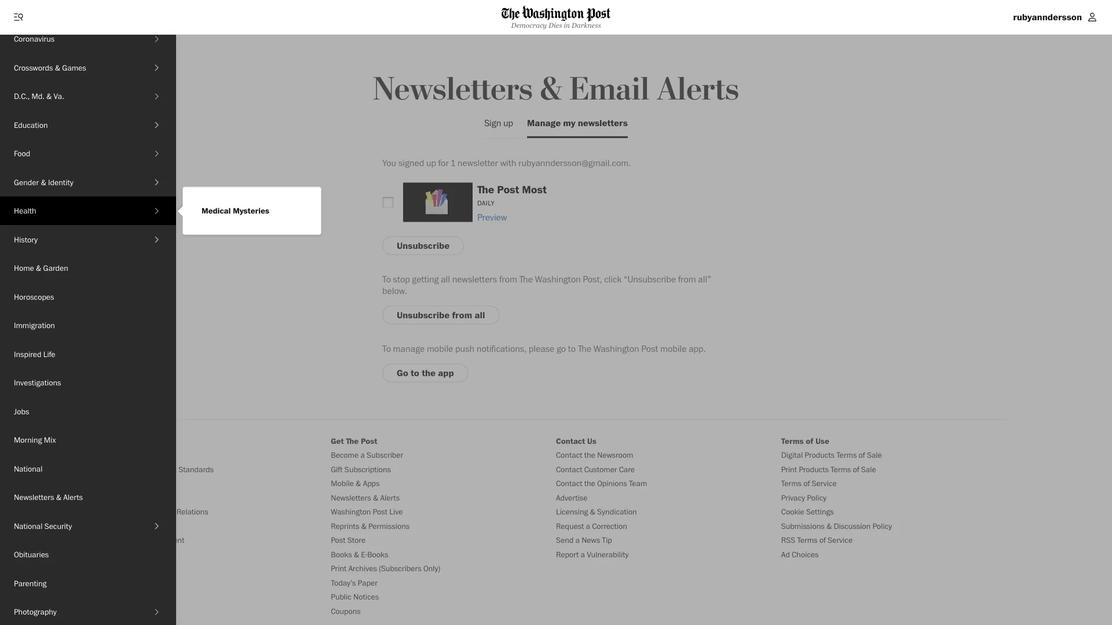 Task type: describe. For each thing, give the bounding box(es) containing it.
syndication
[[597, 507, 637, 517]]

2 horizontal spatial alerts
[[657, 70, 739, 109]]

the inside to stop getting all newsletters from the washington post, click "unsubscribe from all" below.
[[520, 274, 533, 285]]

& down "washington post live" link
[[361, 522, 367, 531]]

va.
[[54, 91, 64, 101]]

wp creative group link
[[106, 522, 169, 531]]

search and browse sections image
[[13, 11, 24, 23]]

inspired
[[14, 349, 41, 359]]

daily
[[477, 199, 495, 207]]

horoscopes link
[[0, 283, 176, 311]]

the inside the get the post become a subscriber gift subscriptions mobile & apps newsletters & alerts washington post live reprints & permissions post store books & e-books print archives (subscribers only) today's paper public notices coupons
[[346, 436, 359, 446]]

coupons
[[331, 607, 361, 617]]

get
[[331, 436, 344, 446]]

investigations
[[14, 378, 61, 388]]

the washington post homepage. image
[[502, 5, 611, 22]]

mobile & apps link
[[331, 479, 380, 489]]

news
[[582, 536, 600, 546]]

2 horizontal spatial from
[[678, 274, 696, 285]]

investigations link
[[0, 369, 176, 398]]

rss terms of service link
[[782, 536, 853, 546]]

signed
[[399, 157, 424, 169]]

& up security on the left of page
[[56, 493, 61, 503]]

notifications,
[[477, 343, 527, 355]]

public
[[331, 593, 352, 602]]

0 horizontal spatial newsroom
[[106, 465, 142, 475]]

national security link
[[0, 512, 152, 541]]

health
[[14, 206, 36, 216]]

post inside the post most daily preview
[[497, 183, 519, 196]]

& inside media & community relations wp creative group accessibility statement
[[129, 507, 134, 517]]

& right policies
[[171, 465, 177, 475]]

d.c., md. & va.
[[14, 91, 64, 101]]

democracy
[[511, 21, 547, 29]]

2 contact from the top
[[556, 451, 583, 460]]

home & garden link
[[0, 254, 176, 283]]

national link
[[0, 455, 176, 484]]

of down submissions & discussion policy link
[[820, 536, 826, 546]]

digital
[[782, 451, 803, 460]]

medical mysteries link
[[192, 197, 279, 225]]

0 horizontal spatial policy
[[807, 493, 827, 503]]

a down "send a news tip" "link" at the bottom of the page
[[581, 550, 585, 560]]

accessibility statement link
[[106, 536, 185, 546]]

& left the e-
[[354, 550, 359, 560]]

food link
[[0, 139, 152, 168]]

my
[[563, 117, 576, 128]]

media & community relations wp creative group accessibility statement
[[106, 507, 208, 546]]

for
[[438, 157, 449, 169]]

mysteries
[[233, 206, 269, 216]]

1 horizontal spatial newsletters & alerts link
[[331, 493, 400, 503]]

1 vertical spatial the
[[585, 451, 596, 460]]

& inside terms of use digital products terms of sale print products terms of sale terms of service privacy policy cookie settings submissions & discussion policy rss terms of service ad choices
[[827, 522, 832, 531]]

of down digital products terms of sale link
[[853, 465, 860, 475]]

print inside the get the post become a subscriber gift subscriptions mobile & apps newsletters & alerts washington post live reprints & permissions post store books & e-books print archives (subscribers only) today's paper public notices coupons
[[331, 564, 347, 574]]

crosswords & games link
[[0, 53, 152, 82]]

contact the opinions team link
[[556, 479, 647, 489]]

md.
[[32, 91, 45, 101]]

go to the app
[[397, 368, 454, 379]]

request a correction link
[[556, 522, 628, 531]]

digital products terms of sale link
[[782, 451, 882, 460]]

0 vertical spatial service
[[812, 479, 837, 489]]

a up news
[[586, 522, 590, 531]]

archives
[[349, 564, 377, 574]]

app
[[438, 368, 454, 379]]

store
[[348, 536, 366, 546]]

newsletters inside to stop getting all newsletters from the washington post, click "unsubscribe from all" below.
[[452, 274, 497, 285]]

health link
[[0, 197, 152, 225]]

1 horizontal spatial policy
[[873, 522, 892, 531]]

of left use
[[806, 436, 814, 446]]

0 horizontal spatial to
[[411, 368, 420, 379]]

0 vertical spatial to
[[568, 343, 576, 355]]

to for to manage mobile push notifications, please go to the washington post mobile app.
[[382, 343, 391, 355]]

0 horizontal spatial newsletters & alerts link
[[0, 484, 176, 512]]

print products terms of sale link
[[782, 465, 877, 475]]

terms of use digital products terms of sale print products terms of sale terms of service privacy policy cookie settings submissions & discussion policy rss terms of service ad choices
[[782, 436, 892, 560]]

licensing
[[556, 507, 588, 517]]

sections navigation element
[[0, 25, 176, 626]]

choices
[[792, 550, 819, 560]]

morning mix
[[14, 435, 56, 445]]

of up privacy policy link on the bottom of page
[[804, 479, 810, 489]]

gift
[[331, 465, 343, 475]]

terms of service link
[[782, 479, 837, 489]]

1 horizontal spatial from
[[499, 274, 517, 285]]

& left games on the top left
[[55, 63, 60, 72]]

coronavirus link
[[0, 25, 152, 53]]

newsletter
[[458, 157, 498, 169]]

sign up
[[485, 117, 513, 128]]

permissions
[[369, 522, 410, 531]]

post up become a subscriber 'link'
[[361, 436, 377, 446]]

photography link
[[0, 598, 152, 626]]

newsletters & email alerts
[[373, 70, 739, 109]]

a right send
[[576, 536, 580, 546]]

newsroom inside contact us contact the newsroom contact customer care contact the opinions team advertise licensing & syndication request a correction send a news tip report a vulnerability
[[597, 451, 634, 460]]

media & community relations link
[[106, 507, 208, 517]]

1 contact from the top
[[556, 436, 585, 446]]

ad
[[782, 550, 790, 560]]

life
[[43, 349, 55, 359]]

2 books from the left
[[367, 550, 389, 560]]

& down the apps at the bottom left of the page
[[373, 493, 379, 503]]

preview link
[[477, 212, 507, 223]]

today's paper link
[[331, 578, 378, 588]]

you
[[382, 157, 396, 169]]

terms down digital products terms of sale link
[[831, 465, 851, 475]]

cookie settings link
[[782, 507, 834, 517]]

all inside to stop getting all newsletters from the washington post, click "unsubscribe from all" below.
[[441, 274, 450, 285]]

0 vertical spatial up
[[504, 117, 513, 128]]

0 vertical spatial products
[[805, 451, 835, 460]]

a inside the get the post become a subscriber gift subscriptions mobile & apps newsletters & alerts washington post live reprints & permissions post store books & e-books print archives (subscribers only) today's paper public notices coupons
[[361, 451, 365, 460]]

manage my newsletters
[[527, 117, 628, 128]]

washington post live link
[[331, 507, 403, 517]]

inspired life link
[[0, 340, 176, 369]]

gender
[[14, 177, 39, 187]]

opinions
[[597, 479, 627, 489]]

coronavirus
[[14, 34, 55, 44]]

unsubscribe button
[[382, 237, 464, 255]]

settings
[[807, 507, 834, 517]]

standards
[[179, 465, 214, 475]]

the post most daily preview
[[477, 183, 547, 223]]

washington inside the get the post become a subscriber gift subscriptions mobile & apps newsletters & alerts washington post live reprints & permissions post store books & e-books print archives (subscribers only) today's paper public notices coupons
[[331, 507, 371, 517]]

gift subscriptions link
[[331, 465, 391, 475]]

primary element
[[0, 0, 1113, 35]]

e-
[[361, 550, 367, 560]]

parenting link
[[0, 570, 176, 598]]

contact us contact the newsroom contact customer care contact the opinions team advertise licensing & syndication request a correction send a news tip report a vulnerability
[[556, 436, 647, 560]]



Task type: locate. For each thing, give the bounding box(es) containing it.
go to the app link
[[382, 364, 469, 383]]

sale up print products terms of sale link
[[867, 451, 882, 460]]

with
[[500, 157, 517, 169]]

newsletters & alerts link up "washington post live" link
[[331, 493, 400, 503]]

post down the reprints
[[331, 536, 346, 546]]

books down post store link
[[331, 550, 352, 560]]

inspired life
[[14, 349, 55, 359]]

education link
[[0, 111, 152, 139]]

relations
[[177, 507, 208, 517]]

& up manage
[[540, 70, 562, 109]]

statement
[[149, 536, 185, 546]]

unsubscribe
[[397, 240, 450, 252], [397, 310, 450, 321]]

washington left post,
[[535, 274, 581, 285]]

unsubscribe for unsubscribe from all
[[397, 310, 450, 321]]

1 vertical spatial unsubscribe
[[397, 310, 450, 321]]

rubyanndersson button
[[1009, 8, 1103, 26]]

1 vertical spatial up
[[426, 157, 436, 169]]

1 horizontal spatial all
[[475, 310, 485, 321]]

unsubscribe inside unsubscribe from all button
[[397, 310, 450, 321]]

0 horizontal spatial up
[[426, 157, 436, 169]]

medical mysteries dialog
[[176, 187, 322, 235]]

rubyanndersson@gmail.com
[[519, 157, 629, 169]]

0 vertical spatial policy
[[807, 493, 827, 503]]

alerts inside sections navigation 'element'
[[63, 493, 83, 503]]

policy up settings
[[807, 493, 827, 503]]

0 horizontal spatial washington
[[331, 507, 371, 517]]

gender & identity link
[[0, 168, 152, 197]]

washington up the reprints
[[331, 507, 371, 517]]

go
[[557, 343, 566, 355]]

2 mobile from the left
[[661, 343, 687, 355]]

policy right discussion
[[873, 522, 892, 531]]

obituaries link
[[0, 541, 176, 570]]

1 vertical spatial policy
[[873, 522, 892, 531]]

1 vertical spatial service
[[828, 536, 853, 546]]

1 vertical spatial newsroom
[[106, 465, 142, 475]]

please
[[529, 343, 555, 355]]

& left the apps at the bottom left of the page
[[356, 479, 361, 489]]

newsletters right my
[[578, 117, 628, 128]]

get the post become a subscriber gift subscriptions mobile & apps newsletters & alerts washington post live reprints & permissions post store books & e-books print archives (subscribers only) today's paper public notices coupons
[[331, 436, 441, 617]]

push
[[455, 343, 475, 355]]

products down use
[[805, 451, 835, 460]]

newsletters up sign
[[373, 70, 533, 109]]

dies
[[549, 21, 562, 29]]

post,
[[583, 274, 602, 285]]

& inside contact us contact the newsroom contact customer care contact the opinions team advertise licensing & syndication request a correction send a news tip report a vulnerability
[[590, 507, 596, 517]]

to inside to stop getting all newsletters from the washington post, click "unsubscribe from all" below.
[[382, 274, 391, 285]]

ad choices link
[[782, 550, 819, 560]]

you signed up for 1 newsletter with rubyanndersson@gmail.com .
[[382, 157, 631, 169]]

policies
[[144, 465, 170, 475]]

mobile left push
[[427, 343, 453, 355]]

home & garden
[[14, 263, 68, 273]]

national for national security
[[14, 522, 43, 531]]

unsubscribe for unsubscribe
[[397, 240, 450, 252]]

in
[[564, 21, 570, 29]]

all inside button
[[475, 310, 485, 321]]

send
[[556, 536, 574, 546]]

getting
[[412, 274, 439, 285]]

1 horizontal spatial newsletters
[[331, 493, 371, 503]]

0 horizontal spatial mobile
[[427, 343, 453, 355]]

1 vertical spatial washington
[[594, 343, 640, 355]]

to
[[568, 343, 576, 355], [411, 368, 420, 379]]

0 horizontal spatial alerts
[[63, 493, 83, 503]]

1 vertical spatial print
[[331, 564, 347, 574]]

unsubscribe down getting
[[397, 310, 450, 321]]

1 horizontal spatial alerts
[[380, 493, 400, 503]]

3 contact from the top
[[556, 465, 583, 475]]

vulnerability
[[587, 550, 629, 560]]

0 vertical spatial sale
[[867, 451, 882, 460]]

books & e-books link
[[331, 550, 389, 560]]

newsroom left policies
[[106, 465, 142, 475]]

manage my newsletters link
[[527, 109, 628, 138]]

"unsubscribe
[[624, 274, 676, 285]]

post left the app.
[[642, 343, 659, 355]]

national down the morning
[[14, 464, 43, 474]]

0 vertical spatial washington
[[535, 274, 581, 285]]

of up print products terms of sale link
[[859, 451, 866, 460]]

unsubscribe inside unsubscribe button
[[397, 240, 450, 252]]

1 horizontal spatial newsletters
[[578, 117, 628, 128]]

terms up the choices
[[797, 536, 818, 546]]

most
[[522, 183, 547, 196]]

0 vertical spatial newsroom
[[597, 451, 634, 460]]

& right the gender
[[41, 177, 46, 187]]

medical
[[202, 206, 231, 216]]

washington right go
[[594, 343, 640, 355]]

manage
[[527, 117, 561, 128]]

1 horizontal spatial newsroom
[[597, 451, 634, 460]]

history link
[[0, 225, 152, 254]]

post
[[497, 183, 519, 196], [642, 343, 659, 355], [361, 436, 377, 446], [373, 507, 388, 517], [331, 536, 346, 546]]

print archives (subscribers only) link
[[331, 564, 441, 574]]

1 horizontal spatial books
[[367, 550, 389, 560]]

terms up privacy
[[782, 479, 802, 489]]

0 horizontal spatial newsletters
[[14, 493, 54, 503]]

sale down digital products terms of sale link
[[862, 465, 877, 475]]

to stop getting all newsletters from the washington post, click "unsubscribe from all" below.
[[382, 274, 711, 297]]

1 horizontal spatial to
[[568, 343, 576, 355]]

1 to from the top
[[382, 274, 391, 285]]

gender & identity
[[14, 177, 73, 187]]

& up request a correction link
[[590, 507, 596, 517]]

washington
[[535, 274, 581, 285], [594, 343, 640, 355], [331, 507, 371, 517]]

the inside the post most daily preview
[[477, 183, 495, 196]]

& left va.
[[46, 91, 52, 101]]

& down settings
[[827, 522, 832, 531]]

the left app
[[422, 368, 436, 379]]

0 vertical spatial all
[[441, 274, 450, 285]]

horoscopes
[[14, 292, 54, 302]]

newsletters right getting
[[452, 274, 497, 285]]

unsubscribe from all button
[[382, 306, 500, 325]]

group
[[148, 522, 169, 531]]

products up terms of service link
[[799, 465, 829, 475]]

2 vertical spatial the
[[585, 479, 596, 489]]

d.c., md. & va. link
[[0, 82, 152, 111]]

print up "today's"
[[331, 564, 347, 574]]

2 national from the top
[[14, 522, 43, 531]]

.
[[629, 157, 631, 169]]

terms up digital
[[782, 436, 804, 446]]

1 vertical spatial all
[[475, 310, 485, 321]]

to left manage
[[382, 343, 391, 355]]

0 horizontal spatial from
[[452, 310, 472, 321]]

email
[[570, 70, 650, 109]]

1 vertical spatial to
[[382, 343, 391, 355]]

use
[[816, 436, 830, 446]]

& right home
[[36, 263, 41, 273]]

books
[[331, 550, 352, 560], [367, 550, 389, 560]]

service down print products terms of sale link
[[812, 479, 837, 489]]

unsubscribe up getting
[[397, 240, 450, 252]]

1 national from the top
[[14, 464, 43, 474]]

1 vertical spatial products
[[799, 465, 829, 475]]

public notices link
[[331, 593, 379, 602]]

2 vertical spatial washington
[[331, 507, 371, 517]]

cookie
[[782, 507, 805, 517]]

obituaries
[[14, 550, 49, 560]]

&
[[55, 63, 60, 72], [540, 70, 562, 109], [46, 91, 52, 101], [41, 177, 46, 187], [36, 263, 41, 273], [171, 465, 177, 475], [356, 479, 361, 489], [56, 493, 61, 503], [373, 493, 379, 503], [129, 507, 134, 517], [590, 507, 596, 517], [361, 522, 367, 531], [827, 522, 832, 531], [354, 550, 359, 560]]

post left most at the left top of the page
[[497, 183, 519, 196]]

0 vertical spatial national
[[14, 464, 43, 474]]

service
[[812, 479, 837, 489], [828, 536, 853, 546]]

national for national
[[14, 464, 43, 474]]

washington inside to stop getting all newsletters from the washington post, click "unsubscribe from all" below.
[[535, 274, 581, 285]]

contact the newsroom link
[[556, 451, 634, 460]]

become
[[331, 451, 359, 460]]

up right sign
[[504, 117, 513, 128]]

identity
[[48, 177, 73, 187]]

photography
[[14, 608, 57, 617]]

community
[[136, 507, 175, 517]]

all up notifications, on the bottom left of page
[[475, 310, 485, 321]]

advertise
[[556, 493, 588, 503]]

1 mobile from the left
[[427, 343, 453, 355]]

customer
[[585, 465, 617, 475]]

0 horizontal spatial books
[[331, 550, 352, 560]]

tagline, democracy dies in darkness element
[[502, 21, 611, 29]]

2 to from the top
[[382, 343, 391, 355]]

all"
[[698, 274, 711, 285]]

a up gift subscriptions link at left
[[361, 451, 365, 460]]

subscriptions
[[345, 465, 391, 475]]

report
[[556, 550, 579, 560]]

accessibility
[[106, 536, 147, 546]]

newsletters & alerts link up wp
[[0, 484, 176, 512]]

newsroom policies & standards link
[[106, 465, 214, 475]]

preview
[[477, 212, 507, 223]]

1 horizontal spatial up
[[504, 117, 513, 128]]

print inside terms of use digital products terms of sale print products terms of sale terms of service privacy policy cookie settings submissions & discussion policy rss terms of service ad choices
[[782, 465, 797, 475]]

post left live
[[373, 507, 388, 517]]

print down digital
[[782, 465, 797, 475]]

national up the obituaries
[[14, 522, 43, 531]]

1 vertical spatial to
[[411, 368, 420, 379]]

the down contact customer care 'link'
[[585, 479, 596, 489]]

all right getting
[[441, 274, 450, 285]]

4 contact from the top
[[556, 479, 583, 489]]

1 horizontal spatial mobile
[[661, 343, 687, 355]]

the down us
[[585, 451, 596, 460]]

media
[[106, 507, 127, 517]]

from inside unsubscribe from all button
[[452, 310, 472, 321]]

parenting
[[14, 579, 47, 589]]

newsletters for newsletters & alerts
[[14, 493, 54, 503]]

advertise link
[[556, 493, 588, 503]]

0 horizontal spatial print
[[331, 564, 347, 574]]

to up below.
[[382, 274, 391, 285]]

0 vertical spatial the
[[422, 368, 436, 379]]

only)
[[424, 564, 441, 574]]

1 vertical spatial national
[[14, 522, 43, 531]]

1 horizontal spatial print
[[782, 465, 797, 475]]

0 horizontal spatial all
[[441, 274, 450, 285]]

subscriber
[[367, 451, 403, 460]]

0 vertical spatial unsubscribe
[[397, 240, 450, 252]]

newsletters inside sections navigation 'element'
[[14, 493, 54, 503]]

1 unsubscribe from the top
[[397, 240, 450, 252]]

go
[[397, 368, 408, 379]]

newsletters inside the get the post become a subscriber gift subscriptions mobile & apps newsletters & alerts washington post live reprints & permissions post store books & e-books print archives (subscribers only) today's paper public notices coupons
[[331, 493, 371, 503]]

alerts inside the get the post become a subscriber gift subscriptions mobile & apps newsletters & alerts washington post live reprints & permissions post store books & e-books print archives (subscribers only) today's paper public notices coupons
[[380, 493, 400, 503]]

notices
[[354, 593, 379, 602]]

newsroom up care
[[597, 451, 634, 460]]

(subscribers
[[379, 564, 422, 574]]

1 horizontal spatial washington
[[535, 274, 581, 285]]

medical mysteries
[[202, 206, 269, 216]]

newsletters down mobile & apps link
[[331, 493, 371, 503]]

2 horizontal spatial washington
[[594, 343, 640, 355]]

0 vertical spatial print
[[782, 465, 797, 475]]

& up creative
[[129, 507, 134, 517]]

up left the 'for'
[[426, 157, 436, 169]]

0 horizontal spatial newsletters
[[452, 274, 497, 285]]

newsletters & alerts link
[[0, 484, 176, 512], [331, 493, 400, 503]]

1 vertical spatial sale
[[862, 465, 877, 475]]

tip
[[602, 536, 612, 546]]

mobile left the app.
[[661, 343, 687, 355]]

1 books from the left
[[331, 550, 352, 560]]

privacy policy link
[[782, 493, 827, 503]]

terms up print products terms of sale link
[[837, 451, 857, 460]]

service down submissions & discussion policy link
[[828, 536, 853, 546]]

2 unsubscribe from the top
[[397, 310, 450, 321]]

newsletters up national security
[[14, 493, 54, 503]]

newsletters for newsletters & email alerts
[[373, 70, 533, 109]]

submissions
[[782, 522, 825, 531]]

of
[[806, 436, 814, 446], [859, 451, 866, 460], [853, 465, 860, 475], [804, 479, 810, 489], [820, 536, 826, 546]]

0 vertical spatial newsletters
[[578, 117, 628, 128]]

to for to stop getting all newsletters from the washington post, click "unsubscribe from all" below.
[[382, 274, 391, 285]]

democracy dies in darkness link
[[502, 5, 611, 29]]

2 horizontal spatial newsletters
[[373, 70, 533, 109]]

1 vertical spatial newsletters
[[452, 274, 497, 285]]

books up print archives (subscribers only) "link"
[[367, 550, 389, 560]]

terms
[[782, 436, 804, 446], [837, 451, 857, 460], [831, 465, 851, 475], [782, 479, 802, 489], [797, 536, 818, 546]]

all
[[441, 274, 450, 285], [475, 310, 485, 321]]

0 vertical spatial to
[[382, 274, 391, 285]]



Task type: vqa. For each thing, say whether or not it's contained in the screenshot.
left Newsletters & Alerts link
yes



